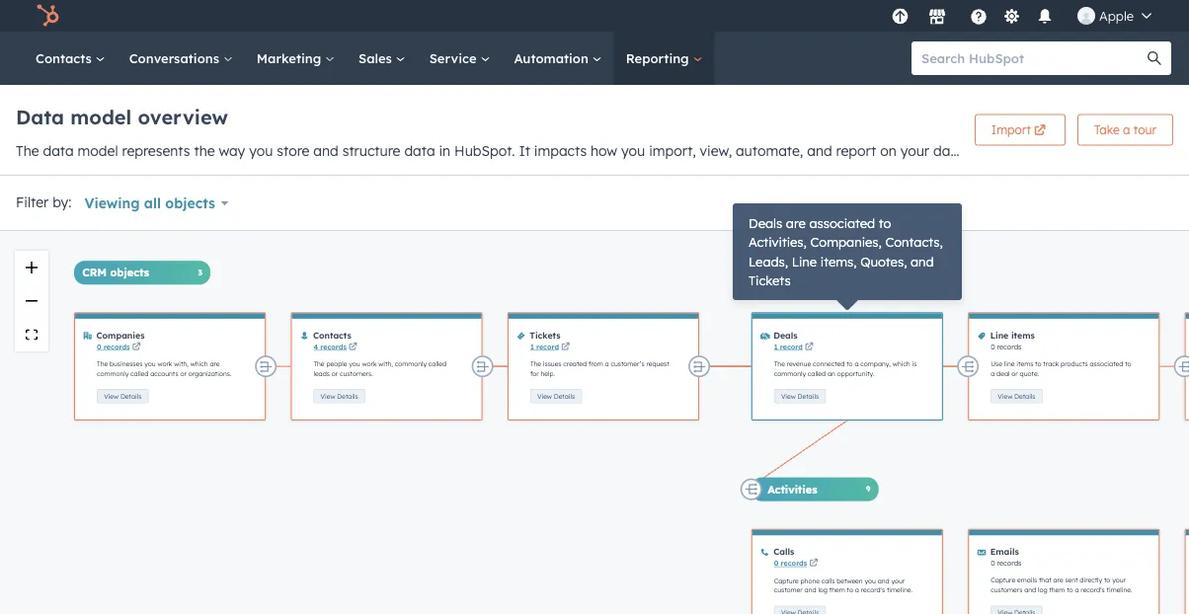 Task type: locate. For each thing, give the bounding box(es) containing it.
companies up the quotes
[[811, 234, 879, 250]]

1 horizontal spatial them
[[1050, 586, 1065, 595]]

1 horizontal spatial associated
[[1090, 360, 1124, 368]]

to down between
[[847, 587, 854, 595]]

work
[[158, 360, 172, 368], [362, 360, 377, 368]]

to inside 'the revenue connected to a company, which is commonly called an opportunity.'
[[847, 360, 853, 368]]

help image
[[970, 9, 988, 27]]

0 horizontal spatial 1 record
[[530, 343, 559, 352]]

1 horizontal spatial work
[[362, 360, 377, 368]]

3 details from the left
[[554, 392, 575, 401]]

1 horizontal spatial 1 record
[[774, 343, 803, 352]]

view for line items
[[998, 392, 1013, 401]]

2 capture from the left
[[774, 577, 799, 585]]

2 with, from the left
[[379, 360, 393, 368]]

work up customers.
[[362, 360, 377, 368]]

view for deals
[[781, 392, 796, 401]]

and down emails
[[1025, 586, 1037, 595]]

log down that
[[1038, 586, 1048, 595]]

and inside capture emails that are sent directly to your customers and log them to a record's timeline.
[[1025, 586, 1037, 595]]

0 horizontal spatial called
[[131, 370, 149, 378]]

1 record link up revenue
[[774, 343, 803, 352]]

record's down directly
[[1081, 586, 1105, 595]]

view details button
[[97, 389, 149, 404], [314, 389, 365, 404], [530, 389, 582, 404], [774, 389, 826, 404], [991, 389, 1043, 404]]

,
[[804, 234, 807, 250], [879, 234, 882, 250], [940, 234, 943, 250], [785, 253, 788, 270], [854, 253, 857, 270], [904, 253, 907, 270]]

viewing all objects
[[84, 195, 215, 212]]

deals
[[749, 215, 783, 231], [774, 330, 798, 341]]

0 records
[[97, 343, 130, 352], [991, 343, 1022, 352], [774, 559, 807, 568], [991, 559, 1022, 568]]

0 vertical spatial deals
[[749, 215, 783, 231]]

0 down calls at the right bottom of the page
[[774, 559, 779, 568]]

1 horizontal spatial or
[[332, 370, 338, 378]]

1 vertical spatial tickets
[[530, 330, 561, 341]]

1 log from the left
[[1038, 586, 1048, 595]]

record for tickets
[[536, 343, 559, 352]]

which up organizations.
[[190, 360, 208, 368]]

your inside capture phone calls between you and your customer and log them to a record's timeline.
[[892, 577, 905, 585]]

the up for
[[530, 360, 541, 368]]

conversations
[[129, 50, 223, 66]]

details for tickets
[[554, 392, 575, 401]]

0 horizontal spatial commonly
[[97, 370, 129, 378]]

to right products
[[1126, 360, 1132, 368]]

1 record link up issues
[[530, 343, 559, 352]]

1 data from the left
[[43, 142, 74, 160]]

sales
[[359, 50, 396, 66]]

you up accounts
[[144, 360, 156, 368]]

0 horizontal spatial or
[[180, 370, 187, 378]]

with, inside the people you work with, commonly called leads or customers.
[[379, 360, 393, 368]]

quote.
[[1020, 370, 1040, 378]]

settings image
[[1003, 8, 1021, 26]]

details down customers.
[[337, 392, 358, 401]]

1 horizontal spatial line
[[991, 330, 1009, 341]]

sent
[[1066, 577, 1078, 585]]

Search HubSpot search field
[[912, 41, 1154, 75]]

2 record from the left
[[780, 343, 803, 352]]

1 record
[[530, 343, 559, 352], [774, 343, 803, 352]]

view details down customers.
[[321, 392, 358, 401]]

companies
[[811, 234, 879, 250], [96, 330, 145, 341]]

1 record for tickets
[[530, 343, 559, 352]]

are inside capture emails that are sent directly to your customers and log them to a record's timeline.
[[1054, 577, 1064, 585]]

1 up for
[[530, 343, 534, 352]]

records for companies
[[104, 343, 130, 352]]

0 records link up businesses
[[97, 343, 130, 352]]

2 view details button from the left
[[314, 389, 365, 404]]

them down that
[[1050, 586, 1065, 595]]

1 with, from the left
[[174, 360, 189, 368]]

directly
[[1080, 577, 1103, 585]]

0 horizontal spatial which
[[190, 360, 208, 368]]

associated up the quotes
[[810, 215, 876, 231]]

0 horizontal spatial capture
[[774, 577, 799, 585]]

deals inside deals are associated to activities , companies , contacts , leads , line items , quotes , and tickets
[[749, 215, 783, 231]]

1 horizontal spatial which
[[893, 360, 911, 368]]

view details down businesses
[[104, 392, 142, 401]]

commonly down revenue
[[774, 370, 806, 378]]

capture up customer
[[774, 577, 799, 585]]

contacts down hubspot link
[[36, 50, 96, 66]]

track
[[1044, 360, 1059, 368]]

help button
[[962, 0, 996, 32]]

log inside capture emails that are sent directly to your customers and log them to a record's timeline.
[[1038, 586, 1048, 595]]

4 view details button from the left
[[774, 389, 826, 404]]

5 view from the left
[[998, 392, 1013, 401]]

you right between
[[865, 577, 876, 585]]

2 details from the left
[[337, 392, 358, 401]]

called inside the businesses you work with, which are commonly called accounts or organizations.
[[131, 370, 149, 378]]

between
[[837, 577, 863, 585]]

data.
[[934, 142, 968, 160]]

2 1 record link from the left
[[774, 343, 803, 352]]

your right on
[[901, 142, 930, 160]]

tickets inside deals are associated to activities , companies , contacts , leads , line items , quotes , and tickets
[[749, 273, 791, 289]]

1 timeline. from the left
[[1107, 586, 1133, 595]]

0 vertical spatial items
[[821, 253, 854, 270]]

items
[[821, 253, 854, 270], [1012, 330, 1035, 341], [1017, 360, 1034, 368]]

details down businesses
[[120, 392, 142, 401]]

filter
[[16, 193, 49, 211]]

the for the revenue connected to a company, which is commonly called an opportunity.
[[774, 360, 785, 368]]

deal
[[997, 370, 1010, 378]]

are right that
[[1054, 577, 1064, 585]]

1 vertical spatial associated
[[1090, 360, 1124, 368]]

0 horizontal spatial are
[[210, 360, 220, 368]]

1 horizontal spatial record's
[[1081, 586, 1105, 595]]

automate,
[[736, 142, 804, 160]]

work inside the people you work with, commonly called leads or customers.
[[362, 360, 377, 368]]

1 horizontal spatial timeline.
[[1107, 586, 1133, 595]]

customer
[[774, 587, 803, 595]]

records for calls
[[781, 559, 807, 568]]

0 records down emails
[[991, 559, 1022, 568]]

1 vertical spatial deals
[[774, 330, 798, 341]]

customer's
[[611, 360, 645, 368]]

1 vertical spatial model
[[78, 142, 118, 160]]

are
[[786, 215, 806, 231], [210, 360, 220, 368], [1054, 577, 1064, 585]]

2 which from the left
[[893, 360, 911, 368]]

2 view details from the left
[[321, 392, 358, 401]]

0 horizontal spatial data
[[43, 142, 74, 160]]

capture inside capture phone calls between you and your customer and log them to a record's timeline.
[[774, 577, 799, 585]]

to
[[879, 215, 892, 231], [1036, 360, 1042, 368], [1126, 360, 1132, 368], [847, 360, 853, 368], [1105, 577, 1111, 585], [1067, 586, 1074, 595], [847, 587, 854, 595]]

1 them from the left
[[1050, 586, 1065, 595]]

view details for deals
[[781, 392, 819, 401]]

records up businesses
[[104, 343, 130, 352]]

2 horizontal spatial called
[[808, 370, 826, 378]]

hubspot image
[[36, 4, 59, 28]]

0 records link
[[97, 343, 130, 352], [774, 559, 807, 568]]

data down data
[[43, 142, 74, 160]]

1 work from the left
[[158, 360, 172, 368]]

or inside the people you work with, commonly called leads or customers.
[[332, 370, 338, 378]]

them down calls
[[830, 587, 845, 595]]

records
[[104, 343, 130, 352], [320, 343, 347, 352], [997, 343, 1022, 352], [781, 559, 807, 568], [997, 559, 1022, 568]]

records for contacts
[[320, 343, 347, 352]]

2 horizontal spatial or
[[1012, 370, 1018, 378]]

4 details from the left
[[798, 392, 819, 401]]

the up leads in the bottom left of the page
[[314, 360, 325, 368]]

or for line items
[[1012, 370, 1018, 378]]

phone
[[801, 577, 820, 585]]

the for the people you work with, commonly called leads or customers.
[[314, 360, 325, 368]]

2 horizontal spatial commonly
[[774, 370, 806, 378]]

1 record from the left
[[536, 343, 559, 352]]

service
[[429, 50, 481, 66]]

or
[[1012, 370, 1018, 378], [180, 370, 187, 378], [332, 370, 338, 378]]

deals up revenue
[[774, 330, 798, 341]]

view details button down revenue
[[774, 389, 826, 404]]

organizations.
[[188, 370, 232, 378]]

a down sent
[[1075, 586, 1079, 595]]

the for the data model represents the way you store and structure data in hubspot. it impacts how you import, view, automate, and report on your data.
[[16, 142, 39, 160]]

2 work from the left
[[362, 360, 377, 368]]

2 horizontal spatial contacts
[[886, 234, 940, 250]]

the businesses you work with, which are commonly called accounts or organizations.
[[97, 360, 232, 378]]

accounts
[[150, 370, 178, 378]]

capture up customers
[[991, 577, 1016, 585]]

the left businesses
[[97, 360, 108, 368]]

0 horizontal spatial associated
[[810, 215, 876, 231]]

1 horizontal spatial capture
[[991, 577, 1016, 585]]

2 vertical spatial contacts
[[313, 330, 352, 341]]

line up use
[[991, 330, 1009, 341]]

deals for deals are associated to activities , companies , contacts , leads , line items , quotes , and tickets
[[749, 215, 783, 231]]

details down revenue
[[798, 392, 819, 401]]

1 vertical spatial are
[[210, 360, 220, 368]]

2 log from the left
[[818, 587, 828, 595]]

record's down between
[[861, 587, 885, 595]]

capture inside capture emails that are sent directly to your customers and log them to a record's timeline.
[[991, 577, 1016, 585]]

1 1 record link from the left
[[530, 343, 559, 352]]

notifications image
[[1036, 9, 1054, 27]]

1 horizontal spatial are
[[786, 215, 806, 231]]

capture for emails
[[991, 577, 1016, 585]]

structure
[[343, 142, 401, 160]]

data left the in
[[404, 142, 435, 160]]

view down businesses
[[104, 392, 119, 401]]

1 view details button from the left
[[97, 389, 149, 404]]

1 horizontal spatial with,
[[379, 360, 393, 368]]

3 view details from the left
[[538, 392, 575, 401]]

0 horizontal spatial work
[[158, 360, 172, 368]]

0 vertical spatial 0 records link
[[97, 343, 130, 352]]

1 record up issues
[[530, 343, 559, 352]]

use
[[991, 360, 1003, 368]]

automation link
[[502, 32, 614, 85]]

them inside capture phone calls between you and your customer and log them to a record's timeline.
[[830, 587, 845, 595]]

work up accounts
[[158, 360, 172, 368]]

view details for companies
[[104, 392, 142, 401]]

to left the track
[[1036, 360, 1042, 368]]

to inside capture phone calls between you and your customer and log them to a record's timeline.
[[847, 587, 854, 595]]

record up issues
[[536, 343, 559, 352]]

on
[[881, 142, 897, 160]]

model down data model overview at the left of the page
[[78, 142, 118, 160]]

3 or from the left
[[332, 370, 338, 378]]

0 horizontal spatial log
[[818, 587, 828, 595]]

a left deal
[[991, 370, 995, 378]]

view details for contacts
[[321, 392, 358, 401]]

items up quote. in the bottom right of the page
[[1017, 360, 1034, 368]]

5 view details button from the left
[[991, 389, 1043, 404]]

3 view details button from the left
[[530, 389, 582, 404]]

view for contacts
[[321, 392, 335, 401]]

2 record's from the left
[[861, 587, 885, 595]]

use line items to track products associated to a deal or quote.
[[991, 360, 1132, 378]]

contacts up the quotes
[[886, 234, 940, 250]]

1 horizontal spatial called
[[429, 360, 447, 368]]

2 horizontal spatial are
[[1054, 577, 1064, 585]]

a
[[1123, 123, 1131, 137], [605, 360, 609, 368], [855, 360, 859, 368], [991, 370, 995, 378], [1075, 586, 1079, 595], [855, 587, 859, 595]]

your
[[901, 142, 930, 160], [1113, 577, 1126, 585], [892, 577, 905, 585]]

2 vertical spatial are
[[1054, 577, 1064, 585]]

import
[[992, 123, 1031, 137]]

1 1 from the left
[[530, 343, 534, 352]]

0 records down calls at the right bottom of the page
[[774, 559, 807, 568]]

view details button down quote. in the bottom right of the page
[[991, 389, 1043, 404]]

the inside 'the revenue connected to a company, which is commonly called an opportunity.'
[[774, 360, 785, 368]]

2 view from the left
[[321, 392, 335, 401]]

import,
[[649, 142, 696, 160]]

1 vertical spatial contacts
[[886, 234, 940, 250]]

view details button for contacts
[[314, 389, 365, 404]]

0 horizontal spatial record's
[[861, 587, 885, 595]]

to up the quotes
[[879, 215, 892, 231]]

apple menu
[[886, 0, 1166, 32]]

records down calls at the right bottom of the page
[[781, 559, 807, 568]]

0 records down line items
[[991, 343, 1022, 352]]

1 horizontal spatial 1 record link
[[774, 343, 803, 352]]

a right from
[[605, 360, 609, 368]]

log inside capture phone calls between you and your customer and log them to a record's timeline.
[[818, 587, 828, 595]]

1 details from the left
[[120, 392, 142, 401]]

or inside the businesses you work with, which are commonly called accounts or organizations.
[[180, 370, 187, 378]]

details for deals
[[798, 392, 819, 401]]

upgrade link
[[888, 5, 913, 26]]

all
[[144, 195, 161, 212]]

with,
[[174, 360, 189, 368], [379, 360, 393, 368]]

to up opportunity.
[[847, 360, 853, 368]]

model right data
[[70, 105, 132, 129]]

commonly right people
[[395, 360, 427, 368]]

1 horizontal spatial tickets
[[749, 273, 791, 289]]

commonly inside the people you work with, commonly called leads or customers.
[[395, 360, 427, 368]]

companies inside deals are associated to activities , companies , contacts , leads , line items , quotes , and tickets
[[811, 234, 879, 250]]

0 vertical spatial line
[[792, 253, 817, 270]]

deals up activities
[[749, 215, 783, 231]]

called
[[429, 360, 447, 368], [131, 370, 149, 378], [808, 370, 826, 378]]

1 horizontal spatial data
[[404, 142, 435, 160]]

are up organizations.
[[210, 360, 220, 368]]

commonly down businesses
[[97, 370, 129, 378]]

view details button down customers.
[[314, 389, 365, 404]]

1 horizontal spatial commonly
[[395, 360, 427, 368]]

a down between
[[855, 587, 859, 595]]

the inside the people you work with, commonly called leads or customers.
[[314, 360, 325, 368]]

view details button down help.
[[530, 389, 582, 404]]

records down line items
[[997, 343, 1022, 352]]

line inside deals are associated to activities , companies , contacts , leads , line items , quotes , and tickets
[[792, 253, 817, 270]]

0 horizontal spatial them
[[830, 587, 845, 595]]

1 view from the left
[[104, 392, 119, 401]]

and inside deals are associated to activities , companies , contacts , leads , line items , quotes , and tickets
[[911, 253, 934, 270]]

hubspot link
[[24, 4, 74, 28]]

which
[[190, 360, 208, 368], [893, 360, 911, 368]]

view down help.
[[538, 392, 552, 401]]

5 view details from the left
[[998, 392, 1036, 401]]

contacts
[[36, 50, 96, 66], [886, 234, 940, 250], [313, 330, 352, 341]]

with, up accounts
[[174, 360, 189, 368]]

view
[[104, 392, 119, 401], [321, 392, 335, 401], [538, 392, 552, 401], [781, 392, 796, 401], [998, 392, 1013, 401]]

contacts link
[[24, 32, 117, 85]]

1 view details from the left
[[104, 392, 142, 401]]

0 horizontal spatial 1
[[530, 343, 534, 352]]

associated right products
[[1090, 360, 1124, 368]]

0 vertical spatial are
[[786, 215, 806, 231]]

line
[[1005, 360, 1015, 368]]

view details button for companies
[[97, 389, 149, 404]]

2 or from the left
[[180, 370, 187, 378]]

them inside capture emails that are sent directly to your customers and log them to a record's timeline.
[[1050, 586, 1065, 595]]

are up activities
[[786, 215, 806, 231]]

tickets down leads
[[749, 273, 791, 289]]

automation
[[514, 50, 593, 66]]

2 1 record from the left
[[774, 343, 803, 352]]

capture
[[991, 577, 1016, 585], [774, 577, 799, 585]]

2 vertical spatial items
[[1017, 360, 1034, 368]]

0
[[97, 343, 101, 352], [991, 343, 995, 352], [774, 559, 779, 568], [991, 559, 995, 568]]

or right accounts
[[180, 370, 187, 378]]

1 horizontal spatial 1
[[774, 343, 778, 352]]

with, inside the businesses you work with, which are commonly called accounts or organizations.
[[174, 360, 189, 368]]

a up opportunity.
[[855, 360, 859, 368]]

4 view from the left
[[781, 392, 796, 401]]

1 horizontal spatial contacts
[[313, 330, 352, 341]]

a left tour
[[1123, 123, 1131, 137]]

0 records link for companies
[[97, 343, 130, 352]]

0 vertical spatial tickets
[[749, 273, 791, 289]]

or down line
[[1012, 370, 1018, 378]]

view details button down businesses
[[97, 389, 149, 404]]

marketplaces image
[[929, 9, 947, 27]]

view details down quote. in the bottom right of the page
[[998, 392, 1036, 401]]

settings link
[[1000, 5, 1025, 26]]

0 horizontal spatial record
[[536, 343, 559, 352]]

view for companies
[[104, 392, 119, 401]]

5 details from the left
[[1015, 392, 1036, 401]]

1 record's from the left
[[1081, 586, 1105, 595]]

1 horizontal spatial record
[[780, 343, 803, 352]]

filter by:
[[16, 193, 72, 211]]

2 timeline. from the left
[[887, 587, 913, 595]]

your right between
[[892, 577, 905, 585]]

1 horizontal spatial companies
[[811, 234, 879, 250]]

0 horizontal spatial 1 record link
[[530, 343, 559, 352]]

which left is
[[893, 360, 911, 368]]

3 view from the left
[[538, 392, 552, 401]]

record
[[536, 343, 559, 352], [780, 343, 803, 352]]

0 horizontal spatial with,
[[174, 360, 189, 368]]

view down deal
[[998, 392, 1013, 401]]

2 1 from the left
[[774, 343, 778, 352]]

1 for deals
[[774, 343, 778, 352]]

1 capture from the left
[[991, 577, 1016, 585]]

you inside the businesses you work with, which are commonly called accounts or organizations.
[[144, 360, 156, 368]]

deals for deals
[[774, 330, 798, 341]]

with, for companies
[[174, 360, 189, 368]]

the
[[16, 142, 39, 160], [97, 360, 108, 368], [314, 360, 325, 368], [530, 360, 541, 368], [774, 360, 785, 368]]

0 horizontal spatial line
[[792, 253, 817, 270]]

1 horizontal spatial 0 records link
[[774, 559, 807, 568]]

view details
[[104, 392, 142, 401], [321, 392, 358, 401], [538, 392, 575, 401], [781, 392, 819, 401], [998, 392, 1036, 401]]

1 vertical spatial 0 records link
[[774, 559, 807, 568]]

details down quote. in the bottom right of the page
[[1015, 392, 1036, 401]]

with, for contacts
[[379, 360, 393, 368]]

0 vertical spatial associated
[[810, 215, 876, 231]]

items left the quotes
[[821, 253, 854, 270]]

company,
[[861, 360, 891, 368]]

companies up businesses
[[96, 330, 145, 341]]

0 records link for calls
[[774, 559, 807, 568]]

you up customers.
[[349, 360, 360, 368]]

a inside capture phone calls between you and your customer and log them to a record's timeline.
[[855, 587, 859, 595]]

0 vertical spatial contacts
[[36, 50, 96, 66]]

the inside the businesses you work with, which are commonly called accounts or organizations.
[[97, 360, 108, 368]]

which inside the businesses you work with, which are commonly called accounts or organizations.
[[190, 360, 208, 368]]

or inside use line items to track products associated to a deal or quote.
[[1012, 370, 1018, 378]]

and right store
[[314, 142, 339, 160]]

4 view details from the left
[[781, 392, 819, 401]]

0 horizontal spatial 0 records link
[[97, 343, 130, 352]]

1 or from the left
[[1012, 370, 1018, 378]]

for
[[530, 370, 539, 378]]

1 which from the left
[[190, 360, 208, 368]]

1 horizontal spatial log
[[1038, 586, 1048, 595]]

the inside the issues created from a customer's request for help.
[[530, 360, 541, 368]]

you
[[249, 142, 273, 160], [622, 142, 645, 160], [144, 360, 156, 368], [349, 360, 360, 368], [865, 577, 876, 585]]

details down help.
[[554, 392, 575, 401]]

1 up 'the revenue connected to a company, which is commonly called an opportunity.'
[[774, 343, 778, 352]]

1 1 record from the left
[[530, 343, 559, 352]]

0 horizontal spatial companies
[[96, 330, 145, 341]]

or down people
[[332, 370, 338, 378]]

report
[[836, 142, 877, 160]]

quotes
[[861, 253, 904, 270]]

work inside the businesses you work with, which are commonly called accounts or organizations.
[[158, 360, 172, 368]]

your right directly
[[1113, 577, 1126, 585]]

2 them from the left
[[830, 587, 845, 595]]

that
[[1039, 577, 1052, 585]]

0 horizontal spatial timeline.
[[887, 587, 913, 595]]

search button
[[1138, 41, 1172, 75]]

view for tickets
[[538, 392, 552, 401]]

0 vertical spatial companies
[[811, 234, 879, 250]]

1 record up revenue
[[774, 343, 803, 352]]

log down calls
[[818, 587, 828, 595]]

the down data
[[16, 142, 39, 160]]



Task type: vqa. For each thing, say whether or not it's contained in the screenshot.


Task type: describe. For each thing, give the bounding box(es) containing it.
timeline. inside capture emails that are sent directly to your customers and log them to a record's timeline.
[[1107, 586, 1133, 595]]

viewing
[[84, 195, 140, 212]]

to right directly
[[1105, 577, 1111, 585]]

4 records link
[[314, 343, 347, 352]]

sales link
[[347, 32, 418, 85]]

help.
[[541, 370, 555, 378]]

1 for tickets
[[530, 343, 534, 352]]

line items
[[991, 330, 1035, 341]]

a inside the issues created from a customer's request for help.
[[605, 360, 609, 368]]

are inside the businesses you work with, which are commonly called accounts or organizations.
[[210, 360, 220, 368]]

work for contacts
[[362, 360, 377, 368]]

leads
[[749, 253, 785, 270]]

the for the issues created from a customer's request for help.
[[530, 360, 541, 368]]

take a tour
[[1095, 123, 1157, 137]]

view details for tickets
[[538, 392, 575, 401]]

items inside use line items to track products associated to a deal or quote.
[[1017, 360, 1034, 368]]

1 vertical spatial items
[[1012, 330, 1035, 341]]

view details button for deals
[[774, 389, 826, 404]]

the data model represents the way you store and structure data in hubspot. it impacts how you import, view, automate, and report on your data.
[[16, 142, 968, 160]]

a inside use line items to track products associated to a deal or quote.
[[991, 370, 995, 378]]

the for the businesses you work with, which are commonly called accounts or organizations.
[[97, 360, 108, 368]]

hubspot.
[[455, 142, 515, 160]]

you inside the people you work with, commonly called leads or customers.
[[349, 360, 360, 368]]

marketing
[[257, 50, 325, 66]]

details for contacts
[[337, 392, 358, 401]]

take a tour button
[[1078, 114, 1174, 146]]

bob builder image
[[1078, 7, 1096, 25]]

capture for calls
[[774, 577, 799, 585]]

your inside capture emails that are sent directly to your customers and log them to a record's timeline.
[[1113, 577, 1126, 585]]

store
[[277, 142, 310, 160]]

take
[[1095, 123, 1120, 137]]

to down sent
[[1067, 586, 1074, 595]]

calls
[[774, 547, 795, 557]]

from
[[589, 360, 603, 368]]

reporting
[[626, 50, 693, 66]]

details for line items
[[1015, 392, 1036, 401]]

represents
[[122, 142, 190, 160]]

contacts inside deals are associated to activities , companies , contacts , leads , line items , quotes , and tickets
[[886, 234, 940, 250]]

and down phone
[[805, 587, 817, 595]]

1 record for deals
[[774, 343, 803, 352]]

by:
[[53, 193, 72, 211]]

conversations link
[[117, 32, 245, 85]]

view details for line items
[[998, 392, 1036, 401]]

service link
[[418, 32, 502, 85]]

calls
[[822, 577, 835, 585]]

overview
[[138, 105, 228, 129]]

called inside the people you work with, commonly called leads or customers.
[[429, 360, 447, 368]]

customers.
[[340, 370, 373, 378]]

you right how
[[622, 142, 645, 160]]

notifications button
[[1029, 0, 1062, 32]]

a inside capture emails that are sent directly to your customers and log them to a record's timeline.
[[1075, 586, 1079, 595]]

0 vertical spatial model
[[70, 105, 132, 129]]

request
[[647, 360, 670, 368]]

way
[[219, 142, 245, 160]]

how
[[591, 142, 618, 160]]

marketing link
[[245, 32, 347, 85]]

apple button
[[1066, 0, 1164, 32]]

a inside button
[[1123, 123, 1131, 137]]

4
[[314, 343, 318, 352]]

and right between
[[878, 577, 890, 585]]

is
[[912, 360, 917, 368]]

import link
[[975, 114, 1066, 146]]

record's inside capture emails that are sent directly to your customers and log them to a record's timeline.
[[1081, 586, 1105, 595]]

emails
[[1018, 577, 1037, 585]]

which inside 'the revenue connected to a company, which is commonly called an opportunity.'
[[893, 360, 911, 368]]

0 records up businesses
[[97, 343, 130, 352]]

0 up the businesses you work with, which are commonly called accounts or organizations.
[[97, 343, 101, 352]]

record for deals
[[780, 343, 803, 352]]

a inside 'the revenue connected to a company, which is commonly called an opportunity.'
[[855, 360, 859, 368]]

0 down emails
[[991, 559, 995, 568]]

or for companies
[[180, 370, 187, 378]]

apple
[[1100, 7, 1134, 24]]

it
[[519, 142, 530, 160]]

upgrade image
[[892, 8, 909, 26]]

0 horizontal spatial tickets
[[530, 330, 561, 341]]

0 up use
[[991, 343, 995, 352]]

businesses
[[110, 360, 143, 368]]

record's inside capture phone calls between you and your customer and log them to a record's timeline.
[[861, 587, 885, 595]]

items inside deals are associated to activities , companies , contacts , leads , line items , quotes , and tickets
[[821, 253, 854, 270]]

you right the way
[[249, 142, 273, 160]]

details for companies
[[120, 392, 142, 401]]

search image
[[1148, 51, 1162, 65]]

fit view image
[[26, 329, 38, 341]]

view details button for line items
[[991, 389, 1043, 404]]

commonly inside the businesses you work with, which are commonly called accounts or organizations.
[[97, 370, 129, 378]]

0 horizontal spatial contacts
[[36, 50, 96, 66]]

to inside deals are associated to activities , companies , contacts , leads , line items , quotes , and tickets
[[879, 215, 892, 231]]

view details button for tickets
[[530, 389, 582, 404]]

capture phone calls between you and your customer and log them to a record's timeline.
[[774, 577, 913, 595]]

objects
[[165, 195, 215, 212]]

commonly inside 'the revenue connected to a company, which is commonly called an opportunity.'
[[774, 370, 806, 378]]

view,
[[700, 142, 732, 160]]

data
[[16, 105, 64, 129]]

capture emails that are sent directly to your customers and log them to a record's timeline.
[[991, 577, 1133, 595]]

1 vertical spatial companies
[[96, 330, 145, 341]]

2 data from the left
[[404, 142, 435, 160]]

the
[[194, 142, 215, 160]]

called inside 'the revenue connected to a company, which is commonly called an opportunity.'
[[808, 370, 826, 378]]

timeline. inside capture phone calls between you and your customer and log them to a record's timeline.
[[887, 587, 913, 595]]

the issues created from a customer's request for help.
[[530, 360, 670, 378]]

viewing all objects button
[[72, 184, 242, 223]]

the people you work with, commonly called leads or customers.
[[314, 360, 447, 378]]

opportunity.
[[837, 370, 875, 378]]

leads
[[314, 370, 330, 378]]

1 record link for deals
[[774, 343, 803, 352]]

4 records
[[314, 343, 347, 352]]

zoom in image
[[26, 262, 38, 274]]

you inside capture phone calls between you and your customer and log them to a record's timeline.
[[865, 577, 876, 585]]

created
[[564, 360, 587, 368]]

work for companies
[[158, 360, 172, 368]]

activities
[[749, 234, 804, 250]]

1 record link for tickets
[[530, 343, 559, 352]]

in
[[439, 142, 451, 160]]

records down emails
[[997, 559, 1022, 568]]

revenue
[[787, 360, 811, 368]]

issues
[[543, 360, 562, 368]]

customers
[[991, 586, 1023, 595]]

reporting link
[[614, 32, 715, 85]]

data model overview
[[16, 105, 228, 129]]

are inside deals are associated to activities , companies , contacts , leads , line items , quotes , and tickets
[[786, 215, 806, 231]]

products
[[1061, 360, 1088, 368]]

an
[[828, 370, 836, 378]]

emails
[[991, 547, 1019, 557]]

associated inside use line items to track products associated to a deal or quote.
[[1090, 360, 1124, 368]]

and left report
[[807, 142, 833, 160]]

associated inside deals are associated to activities , companies , contacts , leads , line items , quotes , and tickets
[[810, 215, 876, 231]]

people
[[326, 360, 347, 368]]

tour
[[1134, 123, 1157, 137]]

marketplaces button
[[917, 0, 958, 32]]

the revenue connected to a company, which is commonly called an opportunity.
[[774, 360, 917, 378]]

1 vertical spatial line
[[991, 330, 1009, 341]]



